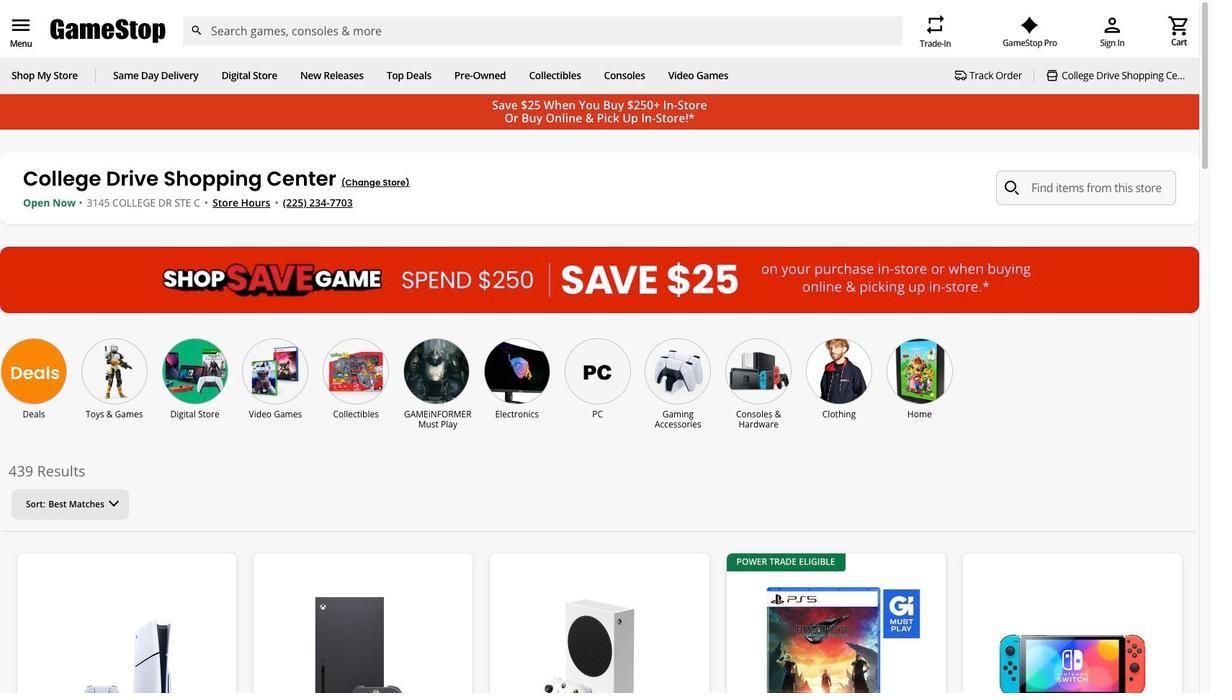 Task type: describe. For each thing, give the bounding box(es) containing it.
gamestop pro icon image
[[1021, 17, 1039, 34]]

search icon image
[[1005, 181, 1019, 196]]

gamestop image
[[50, 17, 166, 45]]



Task type: vqa. For each thing, say whether or not it's contained in the screenshot.
search icon
yes



Task type: locate. For each thing, give the bounding box(es) containing it.
Find items from this store field
[[996, 171, 1176, 206]]

None search field
[[182, 17, 903, 45]]

Search games, consoles & more search field
[[211, 17, 877, 45]]



